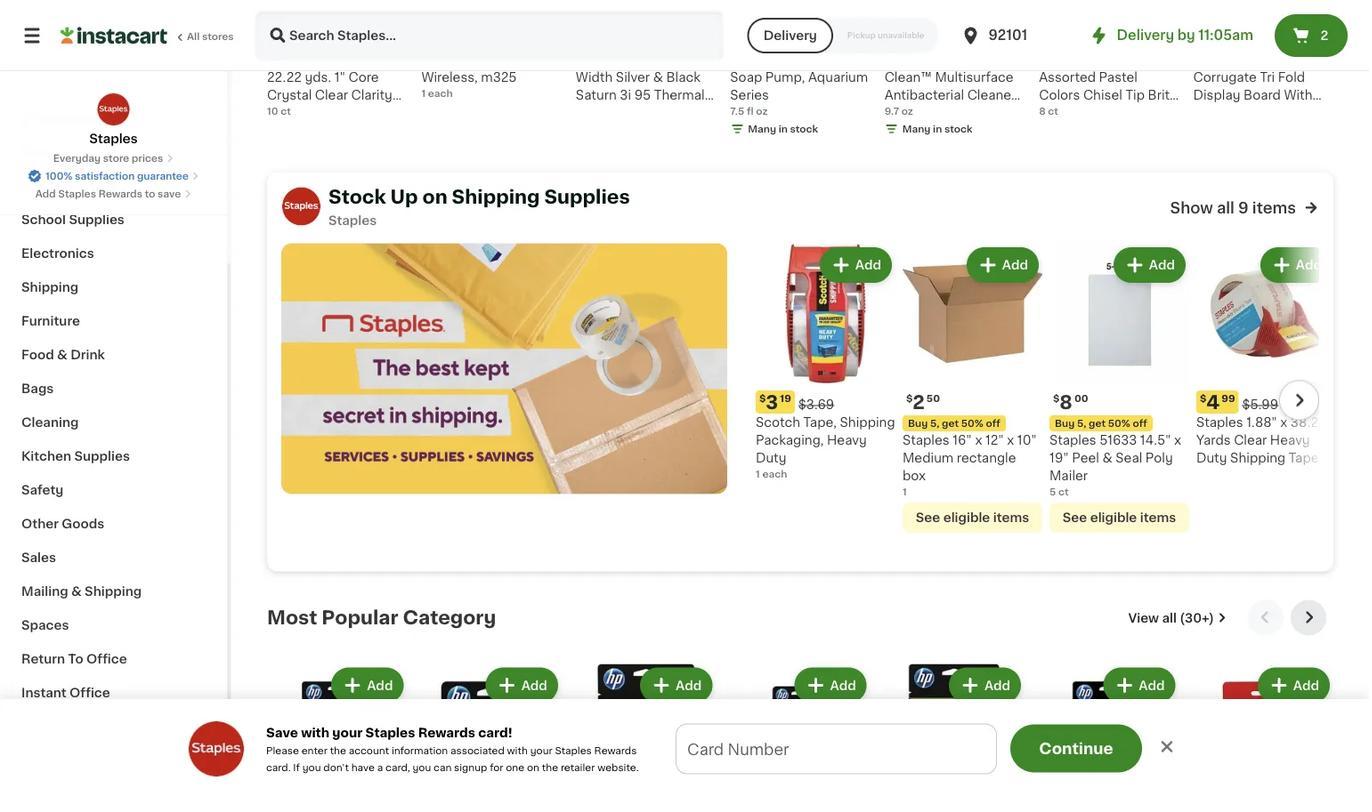 Task type: vqa. For each thing, say whether or not it's contained in the screenshot.
information on the left of page
yes



Task type: locate. For each thing, give the bounding box(es) containing it.
1 horizontal spatial 5
[[1050, 487, 1056, 497]]

items for 8
[[1140, 512, 1176, 524]]

heavy down 38.2
[[1270, 434, 1310, 447]]

$ inside $ 3 19
[[759, 394, 766, 404]]

0 horizontal spatial eligible
[[943, 512, 990, 524]]

x inside staples 51633 14.5" x 19" peel & seal poly mailer 5 ct
[[1174, 434, 1181, 447]]

1 horizontal spatial everyday
[[932, 54, 990, 66]]

1 horizontal spatial tape
[[1289, 452, 1319, 465]]

rewards up website.
[[594, 746, 637, 756]]

crystal
[[267, 89, 312, 102]]

0 horizontal spatial 5
[[895, 30, 907, 49]]

many in stock down fl
[[748, 125, 818, 134]]

item carousel region
[[727, 244, 1336, 558], [267, 601, 1334, 789]]

1 down wireless,
[[421, 89, 426, 99]]

$4.99 original price: $5.99 element
[[1197, 391, 1336, 414]]

1 99
[[740, 30, 764, 49]]

1 vertical spatial clear
[[1234, 434, 1267, 447]]

bic
[[1039, 54, 1062, 66]]

office down the to
[[70, 687, 110, 700]]

x left 38.2
[[1280, 417, 1288, 429]]

scotch up 22.22 on the left of page
[[267, 54, 312, 66]]

box
[[903, 470, 926, 482]]

see eligible items button for 8
[[1050, 503, 1189, 533]]

everyday up 100%
[[53, 154, 101, 163]]

fold
[[1278, 72, 1305, 84]]

staples inside 'staples 16" x 12" x 10" medium rectangle box 1'
[[903, 434, 950, 447]]

supplies for printer supplies
[[68, 180, 124, 192]]

5735801
[[634, 54, 687, 66]]

99 inside $ 4 99
[[1222, 394, 1235, 404]]

99 inside $ 5 99
[[909, 31, 923, 41]]

2 50% from the left
[[1108, 419, 1131, 429]]

school supplies
[[21, 214, 125, 226]]

each down packaging,
[[762, 470, 787, 479]]

$ left 00
[[1053, 394, 1060, 404]]

3
[[766, 393, 778, 412]]

1 vertical spatial item carousel region
[[267, 601, 1334, 789]]

2 buy 5, get 50% off from the left
[[1055, 419, 1147, 429]]

2 oz from the left
[[902, 107, 913, 116]]

tape down 38.2
[[1289, 452, 1319, 465]]

delivery for delivery by 11:05am
[[1117, 29, 1174, 42]]

see eligible items button
[[903, 503, 1042, 533], [1050, 503, 1189, 533]]

get
[[942, 419, 959, 429], [1089, 419, 1106, 429]]

you
[[302, 763, 321, 773], [413, 763, 431, 773]]

0 horizontal spatial see eligible items button
[[903, 503, 1042, 533]]

pastel down the tip
[[1103, 107, 1142, 120]]

staples logo image
[[97, 93, 130, 126], [188, 721, 245, 778]]

1 horizontal spatial with
[[507, 746, 528, 756]]

ct inside staples 51633 14.5" x 19" peel & seal poly mailer 5 ct
[[1058, 487, 1069, 497]]

2 see eligible items from the left
[[1063, 512, 1176, 524]]

1 off from the left
[[986, 419, 1001, 429]]

0 horizontal spatial delivery
[[764, 29, 817, 42]]

each down wireless,
[[428, 89, 453, 99]]

pump,
[[765, 72, 805, 84]]

1 horizontal spatial items
[[1140, 512, 1176, 524]]

0 horizontal spatial clear
[[315, 89, 348, 102]]

1 vertical spatial 8
[[1060, 393, 1073, 412]]

office
[[21, 112, 62, 125], [86, 653, 127, 666], [70, 687, 110, 700]]

$ right by
[[1197, 31, 1204, 41]]

1 vertical spatial each
[[762, 470, 787, 479]]

many in stock down fresh
[[902, 125, 973, 134]]

staples down 100%
[[58, 189, 96, 199]]

popular
[[322, 609, 398, 628]]

1 horizontal spatial the
[[542, 763, 558, 773]]

at
[[901, 744, 916, 759]]

50% up 51633
[[1108, 419, 1131, 429]]

1 horizontal spatial stock
[[945, 125, 973, 134]]

5,
[[930, 419, 940, 429], [1077, 419, 1086, 429]]

clear inside scotch 700s10 3/4" x 22.22 yds. 1" core crystal clear clarity finish super-hold tape refill
[[315, 89, 348, 102]]

1 horizontal spatial oz
[[902, 107, 913, 116]]

1 many from the left
[[748, 125, 776, 134]]

0 horizontal spatial many in stock
[[748, 125, 818, 134]]

1 buy 5, get 50% off from the left
[[908, 419, 1001, 429]]

buy for 8
[[1055, 419, 1075, 429]]

1 horizontal spatial you
[[413, 763, 431, 773]]

1
[[740, 30, 749, 49], [421, 89, 426, 99], [756, 470, 760, 479], [903, 487, 907, 497]]

continue button
[[1010, 725, 1142, 773]]

clear down 1.88"
[[1234, 434, 1267, 447]]

0 horizontal spatial all
[[1162, 612, 1177, 625]]

laminator
[[622, 107, 685, 120]]

fellowes
[[576, 54, 631, 66]]

staples up medium
[[903, 434, 950, 447]]

$ inside $ 5 99
[[888, 31, 895, 41]]

enter
[[301, 746, 327, 756]]

2 off from the left
[[1133, 419, 1147, 429]]

product group
[[756, 244, 896, 482], [903, 244, 1042, 533], [1050, 244, 1189, 533], [1197, 244, 1336, 482], [267, 665, 407, 789], [421, 665, 562, 789], [576, 665, 716, 789], [730, 665, 870, 789], [885, 665, 1025, 789], [1039, 665, 1179, 789], [1193, 665, 1334, 789]]

scotch inside scotch tape, shipping packaging, heavy duty 1 each
[[756, 417, 800, 429]]

view all (30+)
[[1128, 612, 1214, 625]]

0 vertical spatial 5
[[895, 30, 907, 49]]

printer
[[21, 180, 65, 192]]

1 horizontal spatial see eligible items
[[1063, 512, 1176, 524]]

99 for 15
[[300, 31, 313, 41]]

0 vertical spatial your
[[332, 727, 363, 739]]

0 vertical spatial all
[[1217, 201, 1235, 216]]

3/4"
[[364, 54, 390, 66]]

1 horizontal spatial buy
[[1055, 419, 1075, 429]]

kitchen
[[21, 450, 71, 463]]

x left 12"
[[975, 434, 982, 447]]

None search field
[[255, 11, 724, 61]]

m325
[[481, 72, 517, 84]]

1 vertical spatial everyday
[[53, 154, 101, 163]]

99 up pledge
[[909, 31, 923, 41]]

ct down colors
[[1048, 107, 1058, 116]]

scotch down $ 3 19
[[756, 417, 800, 429]]

1 horizontal spatial 5,
[[1077, 419, 1086, 429]]

buy 5, get 50% off for 8
[[1055, 419, 1147, 429]]

ct down crystal
[[281, 107, 291, 116]]

please
[[266, 746, 299, 756]]

0 horizontal spatial you
[[302, 763, 321, 773]]

your
[[332, 727, 363, 739], [530, 746, 553, 756]]

tape down the "finish"
[[267, 125, 297, 137]]

0 horizontal spatial rewards
[[99, 189, 142, 199]]

2 inside product group
[[913, 393, 925, 412]]

0 horizontal spatial duty
[[756, 452, 787, 465]]

0 vertical spatial scotch
[[267, 54, 312, 66]]

1 horizontal spatial 8
[[1060, 393, 1073, 412]]

electronics
[[21, 247, 94, 260]]

product group containing 8
[[1050, 244, 1189, 533]]

ct down mailer
[[1058, 487, 1069, 497]]

all stores link
[[61, 11, 235, 61]]

logitech
[[421, 54, 477, 66]]

rewards down 100% satisfaction guarantee
[[99, 189, 142, 199]]

1 down packaging,
[[756, 470, 760, 479]]

1 eligible from the left
[[943, 512, 990, 524]]

0 horizontal spatial 5,
[[930, 419, 940, 429]]

0 horizontal spatial everyday
[[53, 154, 101, 163]]

see eligible items button down 'staples 16" x 12" x 10" medium rectangle box 1'
[[903, 503, 1042, 533]]

0 horizontal spatial buy 5, get 50% off
[[908, 419, 1001, 429]]

$ up 22.22 on the left of page
[[271, 31, 277, 41]]

0 vertical spatial each
[[428, 89, 453, 99]]

& down 51633
[[1103, 452, 1113, 465]]

stock for 99
[[790, 125, 818, 134]]

in down fresh
[[933, 125, 942, 134]]

eligible for 2
[[943, 512, 990, 524]]

1 get from the left
[[942, 419, 959, 429]]

$ for 2
[[906, 394, 913, 404]]

staples logo image up paper link
[[97, 93, 130, 126]]

1 vertical spatial 2
[[913, 393, 925, 412]]

rewards up information
[[418, 727, 475, 739]]

clear up super-
[[315, 89, 348, 102]]

you down information
[[413, 763, 431, 773]]

1 see eligible items from the left
[[916, 512, 1029, 524]]

view all (30+) button
[[1121, 601, 1234, 636]]

0 vertical spatial everyday
[[932, 54, 990, 66]]

add staples rewards to save
[[35, 189, 181, 199]]

all
[[187, 32, 200, 41]]

1 horizontal spatial staples logo image
[[188, 721, 245, 778]]

1 horizontal spatial your
[[530, 746, 553, 756]]

1 horizontal spatial scotch
[[756, 417, 800, 429]]

x right the 14.5"
[[1174, 434, 1181, 447]]

series
[[730, 89, 769, 102]]

1 horizontal spatial in
[[933, 125, 942, 134]]

5 up pledge
[[895, 30, 907, 49]]

stock down the softsoap liquid hand soap pump, aquarium series 7.5 fl oz
[[790, 125, 818, 134]]

8 down colors
[[1039, 107, 1046, 116]]

$ inside $ 4 99
[[1200, 394, 1207, 404]]

2 vertical spatial rewards
[[594, 746, 637, 756]]

0 horizontal spatial scotch
[[267, 54, 312, 66]]

many down aerosol,
[[902, 125, 931, 134]]

pastel up chisel on the right
[[1099, 72, 1138, 84]]

off up 12"
[[986, 419, 1001, 429]]

$ for 3
[[759, 394, 766, 404]]

99 right 4
[[1222, 394, 1235, 404]]

buy
[[908, 419, 928, 429], [1055, 419, 1075, 429]]

1 horizontal spatial all
[[1217, 201, 1235, 216]]

0 horizontal spatial get
[[942, 419, 959, 429]]

0 horizontal spatial 2
[[913, 393, 925, 412]]

finish
[[267, 107, 304, 120]]

0 horizontal spatial items
[[993, 512, 1029, 524]]

with up one
[[507, 746, 528, 756]]

0 horizontal spatial tape
[[267, 125, 297, 137]]

0 horizontal spatial oz
[[756, 107, 768, 116]]

service type group
[[748, 18, 939, 53]]

sales link
[[11, 541, 216, 575]]

1 horizontal spatial get
[[1089, 419, 1106, 429]]

1 horizontal spatial eligible
[[1090, 512, 1137, 524]]

see eligible items
[[916, 512, 1029, 524], [1063, 512, 1176, 524]]

heavy
[[827, 434, 867, 447], [1270, 434, 1310, 447]]

duty down yards
[[1197, 452, 1227, 465]]

food & drink link
[[11, 338, 216, 372]]

1 vertical spatial office
[[86, 653, 127, 666]]

1 5, from the left
[[930, 419, 940, 429]]

off for 2
[[986, 419, 1001, 429]]

2 you from the left
[[413, 763, 431, 773]]

paper link
[[11, 135, 216, 169]]

0 horizontal spatial with
[[301, 727, 329, 739]]

1 see eligible items button from the left
[[903, 503, 1042, 533]]

0 vertical spatial clear
[[315, 89, 348, 102]]

in
[[779, 125, 788, 134], [933, 125, 942, 134]]

1 horizontal spatial see
[[1063, 512, 1087, 524]]

applied
[[841, 744, 897, 759]]

0 horizontal spatial off
[[986, 419, 1001, 429]]

$ left 19
[[759, 394, 766, 404]]

8 left 00
[[1060, 393, 1073, 412]]

2 many from the left
[[902, 125, 931, 134]]

(30+)
[[1180, 612, 1214, 625]]

instant office
[[21, 687, 110, 700]]

delivery up the liquid
[[764, 29, 817, 42]]

x right 12"
[[1007, 434, 1014, 447]]

& inside mailing & shipping link
[[71, 586, 82, 598]]

all left '9'
[[1217, 201, 1235, 216]]

staples up yards
[[1197, 417, 1243, 429]]

1 stock from the left
[[790, 125, 818, 134]]

$ 8 00
[[1053, 393, 1088, 412]]

everyday inside everyday store prices 'link'
[[53, 154, 101, 163]]

prices
[[132, 154, 163, 163]]

on right up
[[422, 188, 447, 207]]

$ inside "$ 2 50"
[[906, 394, 913, 404]]

heavy inside scotch tape, shipping packaging, heavy duty 1 each
[[827, 434, 867, 447]]

buy 5, get 50% off up 16"
[[908, 419, 1001, 429]]

99 up artskills
[[1227, 31, 1241, 41]]

on right one
[[527, 763, 540, 773]]

0 horizontal spatial heavy
[[827, 434, 867, 447]]

$ inside $ 10 99
[[1197, 31, 1204, 41]]

1 horizontal spatial 10
[[1204, 30, 1225, 49]]

in down the softsoap liquid hand soap pump, aquarium series 7.5 fl oz
[[779, 125, 788, 134]]

duty inside staples 1.88" x 38.2 yards clear heavy duty shipping tape roll
[[1197, 452, 1227, 465]]

1 inside scotch tape, shipping packaging, heavy duty 1 each
[[756, 470, 760, 479]]

0 vertical spatial staples logo image
[[97, 93, 130, 126]]

2 stock from the left
[[945, 125, 973, 134]]

eligible down staples 51633 14.5" x 19" peel & seal poly mailer 5 ct
[[1090, 512, 1137, 524]]

0 vertical spatial tape
[[267, 125, 297, 137]]

1 horizontal spatial 50%
[[1108, 419, 1131, 429]]

2 horizontal spatial rewards
[[594, 746, 637, 756]]

staples down the 'stock'
[[329, 214, 377, 227]]

1 buy from the left
[[908, 419, 928, 429]]

stock down fresh
[[945, 125, 973, 134]]

items down rectangle
[[993, 512, 1029, 524]]

5, down "$ 2 50"
[[930, 419, 940, 429]]

card,
[[386, 763, 410, 773]]

2 get from the left
[[1089, 419, 1106, 429]]

2 button
[[1275, 14, 1348, 57]]

office right the to
[[86, 653, 127, 666]]

you right if
[[302, 763, 321, 773]]

0 vertical spatial with
[[301, 727, 329, 739]]

99 up softsoap
[[750, 31, 764, 41]]

0 horizontal spatial 50%
[[961, 419, 984, 429]]

many down fl
[[748, 125, 776, 134]]

$ for 10
[[1197, 31, 1204, 41]]

10 ct
[[267, 107, 291, 116]]

2 heavy from the left
[[1270, 434, 1310, 447]]

50% up 16"
[[961, 419, 984, 429]]

staples up account
[[366, 727, 415, 739]]

1 horizontal spatial buy 5, get 50% off
[[1055, 419, 1147, 429]]

2 buy from the left
[[1055, 419, 1075, 429]]

buy down "$ 2 50"
[[908, 419, 928, 429]]

many in stock
[[748, 125, 818, 134], [902, 125, 973, 134]]

1 oz from the left
[[756, 107, 768, 116]]

2 in from the left
[[933, 125, 942, 134]]

2 see eligible items button from the left
[[1050, 503, 1189, 533]]

99 inside $ 15 99
[[300, 31, 313, 41]]

stock for 5
[[945, 125, 973, 134]]

1 horizontal spatial off
[[1133, 419, 1147, 429]]

$ inside $ 8 00
[[1053, 394, 1060, 404]]

0 vertical spatial 10
[[1204, 30, 1225, 49]]

safety
[[21, 484, 63, 497]]

0 vertical spatial 8
[[1039, 107, 1046, 116]]

oz inside the softsoap liquid hand soap pump, aquarium series 7.5 fl oz
[[756, 107, 768, 116]]

oz right 9.7
[[902, 107, 913, 116]]

with
[[1284, 89, 1313, 102]]

1 vertical spatial all
[[1162, 612, 1177, 625]]

all inside popup button
[[1162, 612, 1177, 625]]

2 duty from the left
[[1197, 452, 1227, 465]]

soap
[[730, 72, 762, 84]]

buy down $ 8 00
[[1055, 419, 1075, 429]]

1 vertical spatial 10
[[267, 107, 278, 116]]

get up 51633
[[1089, 419, 1106, 429]]

10 up artskills
[[1204, 30, 1225, 49]]

brite
[[1148, 89, 1178, 102]]

22.22
[[267, 72, 302, 84]]

99 inside 1 99
[[750, 31, 764, 41]]

with up enter
[[301, 727, 329, 739]]

1 vertical spatial scotch
[[756, 417, 800, 429]]

many for 5
[[902, 125, 931, 134]]

1 horizontal spatial clear
[[1234, 434, 1267, 447]]

0 horizontal spatial each
[[428, 89, 453, 99]]

off up the 14.5"
[[1133, 419, 1147, 429]]

product group containing 3
[[756, 244, 896, 482]]

oz right fl
[[756, 107, 768, 116]]

1 vertical spatial 5
[[1050, 487, 1056, 497]]

1 horizontal spatial see eligible items button
[[1050, 503, 1189, 533]]

1 vertical spatial rewards
[[418, 727, 475, 739]]

1 horizontal spatial duty
[[1197, 452, 1227, 465]]

& right food
[[57, 349, 67, 361]]

$6.49 element
[[1039, 28, 1179, 51]]

1 vertical spatial with
[[507, 746, 528, 756]]

heavy down tape, on the right bottom of page
[[827, 434, 867, 447]]

see down mailer
[[1063, 512, 1087, 524]]

1 inside 'staples 16" x 12" x 10" medium rectangle box 1'
[[903, 487, 907, 497]]

0 horizontal spatial buy
[[908, 419, 928, 429]]

each inside logitech mouse, wireless, m325 1 each
[[428, 89, 453, 99]]

items
[[1252, 201, 1296, 216], [993, 512, 1029, 524], [1140, 512, 1176, 524]]

you're getting free delivery!
[[543, 744, 765, 759]]

1 horizontal spatial many
[[902, 125, 931, 134]]

grip
[[1073, 107, 1100, 120]]

sales
[[21, 552, 56, 564]]

0 horizontal spatial on
[[422, 188, 447, 207]]

$3.69
[[798, 399, 834, 411]]

items for 2
[[993, 512, 1029, 524]]

2 many in stock from the left
[[902, 125, 973, 134]]

& right mailing on the left bottom of the page
[[71, 586, 82, 598]]

clear inside staples 1.88" x 38.2 yards clear heavy duty shipping tape roll
[[1234, 434, 1267, 447]]

add
[[35, 189, 56, 199], [855, 259, 881, 271], [1002, 259, 1028, 271], [1149, 259, 1175, 271], [1296, 259, 1322, 271], [367, 680, 393, 693], [521, 680, 547, 693], [676, 680, 702, 693], [830, 680, 856, 693], [985, 680, 1011, 693], [1139, 680, 1165, 693], [1293, 680, 1319, 693]]

return
[[21, 653, 65, 666]]

2 see from the left
[[1063, 512, 1087, 524]]

$23.99
[[320, 36, 364, 48]]

to
[[145, 189, 155, 199]]

1"
[[334, 72, 345, 84]]

see eligible items down 'staples 16" x 12" x 10" medium rectangle box 1'
[[916, 512, 1029, 524]]

staples up retailer
[[555, 746, 592, 756]]

2 eligible from the left
[[1090, 512, 1137, 524]]

hand
[[832, 54, 865, 66]]

2 vertical spatial office
[[70, 687, 110, 700]]

1 see from the left
[[916, 512, 940, 524]]

1 horizontal spatial each
[[762, 470, 787, 479]]

the up the don't in the left bottom of the page
[[330, 746, 346, 756]]

50
[[927, 394, 940, 404]]

1 50% from the left
[[961, 419, 984, 429]]

1 many in stock from the left
[[748, 125, 818, 134]]

medium
[[903, 452, 954, 465]]

0 vertical spatial 2
[[1321, 29, 1329, 42]]

700s10
[[315, 54, 361, 66]]

0 vertical spatial the
[[330, 746, 346, 756]]

many for 99
[[748, 125, 776, 134]]

buy 5, get 50% off up 51633
[[1055, 419, 1147, 429]]

99 inside $ 10 99
[[1227, 31, 1241, 41]]

everyday inside pledge everyday clean™ multisurface antibacterial cleaner aerosol, fresh citrus
[[932, 54, 990, 66]]

staples logo image left the card.
[[188, 721, 245, 778]]

x right 3/4" at the top left of page
[[394, 54, 401, 66]]

see down box
[[916, 512, 940, 524]]

get up 16"
[[942, 419, 959, 429]]

buy 5, get 50% off for 2
[[908, 419, 1001, 429]]

eligible down 'staples 16" x 12" x 10" medium rectangle box 1'
[[943, 512, 990, 524]]

2 5, from the left
[[1077, 419, 1086, 429]]

1 heavy from the left
[[827, 434, 867, 447]]

1 vertical spatial the
[[542, 763, 558, 773]]

delivery inside button
[[764, 29, 817, 42]]

1 vertical spatial tape
[[1289, 452, 1319, 465]]

1 you from the left
[[302, 763, 321, 773]]

staples link
[[89, 93, 138, 148]]

5 inside staples 51633 14.5" x 19" peel & seal poly mailer 5 ct
[[1050, 487, 1056, 497]]

staples up peel
[[1050, 434, 1096, 447]]

item carousel region containing 3
[[727, 244, 1336, 558]]

$ for 4
[[1200, 394, 1207, 404]]

save
[[158, 189, 181, 199]]

100% satisfaction guarantee
[[45, 171, 189, 181]]

scotch inside scotch 700s10 3/4" x 22.22 yds. 1" core crystal clear clarity finish super-hold tape refill
[[267, 54, 312, 66]]

lists
[[50, 49, 81, 61]]

1 inside logitech mouse, wireless, m325 1 each
[[421, 89, 426, 99]]

1 duty from the left
[[756, 452, 787, 465]]

bic gbldp61s-ast assorted pastel colors chisel tip brite liner grip pastel highlighters
[[1039, 54, 1178, 137]]

0 horizontal spatial see eligible items
[[916, 512, 1029, 524]]

buy for 2
[[908, 419, 928, 429]]

$ 2 50
[[906, 393, 940, 412]]

7.5
[[730, 107, 744, 116]]

$ left the 50
[[906, 394, 913, 404]]

stores
[[202, 32, 234, 41]]

50%
[[961, 419, 984, 429], [1108, 419, 1131, 429]]

$ up yards
[[1200, 394, 1207, 404]]

delivery by 11:05am link
[[1088, 25, 1253, 46]]

5, down $ 8 00
[[1077, 419, 1086, 429]]

close image
[[1158, 739, 1176, 756]]

ast
[[1138, 54, 1163, 66]]

in for 99
[[779, 125, 788, 134]]

1 vertical spatial on
[[527, 763, 540, 773]]

bags link
[[11, 372, 216, 406]]

Search field
[[256, 12, 723, 59]]

0 vertical spatial on
[[422, 188, 447, 207]]

1 in from the left
[[779, 125, 788, 134]]

duty down packaging,
[[756, 452, 787, 465]]

$ inside $ 15 99
[[271, 31, 277, 41]]

see eligible items down staples 51633 14.5" x 19" peel & seal poly mailer 5 ct
[[1063, 512, 1176, 524]]

items down poly
[[1140, 512, 1176, 524]]

0 vertical spatial item carousel region
[[727, 244, 1336, 558]]

everyday up multisurface
[[932, 54, 990, 66]]

office supplies
[[21, 112, 121, 125]]

the down you're
[[542, 763, 558, 773]]

0 horizontal spatial many
[[748, 125, 776, 134]]

delivery for delivery
[[764, 29, 817, 42]]

see eligible items button down staples 51633 14.5" x 19" peel & seal poly mailer 5 ct
[[1050, 503, 1189, 533]]

off for 8
[[1133, 419, 1147, 429]]



Task type: describe. For each thing, give the bounding box(es) containing it.
5, for 8
[[1077, 419, 1086, 429]]

large
[[1246, 54, 1281, 66]]

liner
[[1039, 107, 1070, 120]]

many in stock for 5
[[902, 125, 973, 134]]

each inside scotch tape, shipping packaging, heavy duty 1 each
[[762, 470, 787, 479]]

staples 51633 14.5" x 19" peel & seal poly mailer 5 ct
[[1050, 434, 1181, 497]]

supplies for office supplies
[[65, 112, 121, 125]]

hold
[[349, 107, 379, 120]]

on inside save with your staples rewards card! please enter the account information associated with your staples rewards card. if you don't have a card, you can signup for one on the retailer website.
[[527, 763, 540, 773]]

12"
[[985, 434, 1004, 447]]

& left "cold"
[[576, 107, 586, 120]]

scotch tape, shipping packaging, heavy duty 1 each
[[756, 417, 895, 479]]

all stores
[[187, 32, 234, 41]]

• savings applied at checkout.
[[769, 744, 996, 759]]

100% satisfaction guarantee button
[[28, 166, 199, 183]]

softsoap liquid hand soap pump, aquarium series 7.5 fl oz
[[730, 54, 868, 116]]

item carousel region containing most popular category
[[267, 601, 1334, 789]]

ct for super-
[[281, 107, 291, 116]]

black
[[666, 72, 701, 84]]

2 inside 2 button
[[1321, 29, 1329, 42]]

50% for 8
[[1108, 419, 1131, 429]]

cleaning link
[[11, 406, 216, 440]]

$15.99 original price: $23.99 element
[[267, 28, 407, 51]]

ct for highlighters
[[1048, 107, 1058, 116]]

92101 button
[[960, 11, 1067, 61]]

tape inside staples 1.88" x 38.2 yards clear heavy duty shipping tape roll
[[1289, 452, 1319, 465]]

by
[[1178, 29, 1195, 42]]

heavy inside staples 1.88" x 38.2 yards clear heavy duty shipping tape roll
[[1270, 434, 1310, 447]]

duty inside scotch tape, shipping packaging, heavy duty 1 each
[[756, 452, 787, 465]]

in for 5
[[933, 125, 942, 134]]

continue
[[1039, 742, 1113, 757]]

product group containing 2
[[903, 244, 1042, 533]]

artskills large corrugate tri fold display board with header
[[1193, 54, 1313, 120]]

colors
[[1039, 89, 1080, 102]]

supplies for kitchen supplies
[[74, 450, 130, 463]]

supplies for school supplies
[[69, 214, 125, 226]]

tape inside scotch 700s10 3/4" x 22.22 yds. 1" core crystal clear clarity finish super-hold tape refill
[[267, 125, 297, 137]]

92101
[[989, 29, 1027, 42]]

$ for 15
[[271, 31, 277, 41]]

get for 8
[[1089, 419, 1106, 429]]

safety link
[[11, 474, 216, 507]]

staples 1.88" x 38.2 yards clear heavy duty shipping tape roll
[[1197, 417, 1319, 482]]

show
[[1170, 201, 1213, 216]]

printer supplies
[[21, 180, 124, 192]]

16"
[[953, 434, 972, 447]]

antibacterial
[[885, 89, 964, 102]]

see eligible items for 2
[[916, 512, 1029, 524]]

$ 10 99
[[1197, 30, 1241, 49]]

100%
[[45, 171, 73, 181]]

x inside staples 1.88" x 38.2 yards clear heavy duty shipping tape roll
[[1280, 417, 1288, 429]]

11:05am
[[1198, 29, 1253, 42]]

scotch for scotch tape, shipping packaging, heavy duty 1 each
[[756, 417, 800, 429]]

see for 8
[[1063, 512, 1087, 524]]

instant office link
[[11, 677, 216, 710]]

get for 2
[[942, 419, 959, 429]]

shipping inside staples 1.88" x 38.2 yards clear heavy duty shipping tape roll
[[1230, 452, 1286, 465]]

spaces link
[[11, 609, 216, 643]]

all for 9
[[1217, 201, 1235, 216]]

38.2
[[1291, 417, 1319, 429]]

9.7 oz
[[885, 107, 913, 116]]

0 vertical spatial rewards
[[99, 189, 142, 199]]

width
[[576, 72, 613, 84]]

& inside staples 51633 14.5" x 19" peel & seal poly mailer 5 ct
[[1103, 452, 1113, 465]]

fellowes 5735801 9.5" width silver & black saturn 3i 95 thermal & cold laminator
[[576, 54, 716, 120]]

chisel
[[1083, 89, 1122, 102]]

9.7
[[885, 107, 899, 116]]

•
[[769, 744, 774, 758]]

$ for 5
[[888, 31, 895, 41]]

$ for 8
[[1053, 394, 1060, 404]]

you're
[[543, 744, 593, 759]]

staples 16" x 12" x 10" medium rectangle box 1
[[903, 434, 1037, 497]]

goods
[[62, 518, 104, 531]]

shipping inside stock up on shipping supplies staples
[[452, 188, 540, 207]]

food
[[21, 349, 54, 361]]

see eligible items for 8
[[1063, 512, 1176, 524]]

95
[[634, 89, 651, 102]]

highlighters
[[1039, 125, 1115, 137]]

0 vertical spatial pastel
[[1099, 72, 1138, 84]]

multisurface
[[935, 72, 1014, 84]]

instacart logo image
[[61, 25, 167, 46]]

scotch for scotch 700s10 3/4" x 22.22 yds. 1" core crystal clear clarity finish super-hold tape refill
[[267, 54, 312, 66]]

for
[[490, 763, 503, 773]]

if
[[293, 763, 300, 773]]

mailing
[[21, 586, 68, 598]]

everyday store prices
[[53, 154, 163, 163]]

instant
[[21, 687, 66, 700]]

to
[[68, 653, 83, 666]]

5, for 2
[[930, 419, 940, 429]]

all for (30+)
[[1162, 612, 1177, 625]]

eligible for 8
[[1090, 512, 1137, 524]]

x inside scotch 700s10 3/4" x 22.22 yds. 1" core crystal clear clarity finish super-hold tape refill
[[394, 54, 401, 66]]

saturn
[[576, 89, 617, 102]]

packaging,
[[756, 434, 824, 447]]

other goods
[[21, 518, 104, 531]]

& inside "food & drink" "link"
[[57, 349, 67, 361]]

mailing & shipping
[[21, 586, 142, 598]]

card.
[[266, 763, 291, 773]]

school supplies link
[[11, 203, 216, 237]]

aerosol,
[[885, 107, 935, 120]]

99 for 10
[[1227, 31, 1241, 41]]

9.5"
[[690, 54, 716, 66]]

see eligible items button for 2
[[903, 503, 1042, 533]]

display
[[1193, 89, 1241, 102]]

8 inside product group
[[1060, 393, 1073, 412]]

0 horizontal spatial the
[[330, 746, 346, 756]]

99 for 5
[[909, 31, 923, 41]]

staples up everyday store prices 'link'
[[89, 133, 138, 145]]

other goods link
[[11, 507, 216, 541]]

supplies inside stock up on shipping supplies staples
[[544, 188, 630, 207]]

staples inside staples 1.88" x 38.2 yards clear heavy duty shipping tape roll
[[1197, 417, 1243, 429]]

see for 2
[[916, 512, 940, 524]]

softsoap
[[730, 54, 787, 66]]

1 vertical spatial pastel
[[1103, 107, 1142, 120]]

9
[[1238, 201, 1249, 216]]

product group containing 4
[[1197, 244, 1336, 482]]

tape,
[[804, 417, 837, 429]]

treatment tracker modal dialog
[[231, 725, 1369, 789]]

office supplies link
[[11, 101, 216, 135]]

& down 5735801 at top
[[653, 72, 663, 84]]

2 horizontal spatial items
[[1252, 201, 1296, 216]]

category
[[403, 609, 496, 628]]

1 up softsoap
[[740, 30, 749, 49]]

fresh
[[939, 107, 973, 120]]

50% for 2
[[961, 419, 984, 429]]

liquid
[[790, 54, 829, 66]]

return to office
[[21, 653, 127, 666]]

staples inside staples 51633 14.5" x 19" peel & seal poly mailer 5 ct
[[1050, 434, 1096, 447]]

everyday store prices link
[[53, 151, 174, 166]]

0 horizontal spatial 8
[[1039, 107, 1046, 116]]

super-
[[307, 107, 349, 120]]

tri
[[1260, 72, 1275, 84]]

cold
[[589, 107, 619, 120]]

many in stock for 99
[[748, 125, 818, 134]]

0 vertical spatial office
[[21, 112, 62, 125]]

1 vertical spatial your
[[530, 746, 553, 756]]

$ 15 99
[[271, 30, 313, 49]]

mailing & shipping link
[[11, 575, 216, 609]]

paper
[[21, 146, 59, 158]]

staples inside stock up on shipping supplies staples
[[329, 214, 377, 227]]

drink
[[70, 349, 105, 361]]

1 vertical spatial staples logo image
[[188, 721, 245, 778]]

staples logo image inside staples link
[[97, 93, 130, 126]]

Card Number text field
[[677, 725, 996, 774]]

account
[[349, 746, 389, 756]]

shipping inside scotch tape, shipping packaging, heavy duty 1 each
[[840, 417, 895, 429]]

silver
[[616, 72, 650, 84]]

cover photo image
[[281, 244, 727, 495]]

don't
[[323, 763, 349, 773]]

$3.19 original price: $3.69 element
[[756, 391, 896, 414]]

on inside stock up on shipping supplies staples
[[422, 188, 447, 207]]

printer supplies link
[[11, 169, 216, 203]]

yards
[[1197, 434, 1231, 447]]

website.
[[597, 763, 639, 773]]

99 for 4
[[1222, 394, 1235, 404]]

0 horizontal spatial 10
[[267, 107, 278, 116]]

1 horizontal spatial rewards
[[418, 727, 475, 739]]

show all 9 items
[[1170, 201, 1296, 216]]



